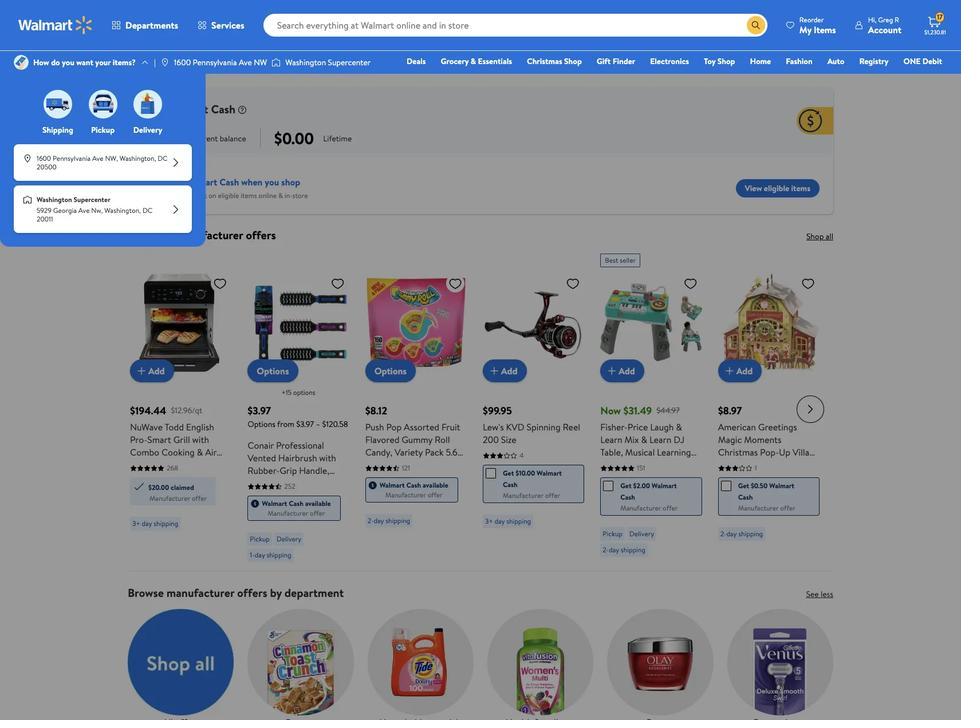 Task type: locate. For each thing, give the bounding box(es) containing it.
1600 pennsylvania ave nw
[[174, 57, 267, 68]]

manufacturer down on
[[175, 227, 243, 243]]

walmart
[[166, 101, 208, 117], [184, 176, 217, 188], [537, 469, 562, 479], [380, 481, 405, 491], [652, 481, 677, 491], [769, 481, 795, 491], [262, 499, 287, 509]]

0 vertical spatial washington,
[[120, 154, 156, 163]]

2 add button from the left
[[483, 360, 527, 383]]

3 add to cart image from the left
[[605, 365, 619, 378]]

0 horizontal spatial 4
[[385, 459, 390, 472]]

deals
[[407, 56, 426, 67]]

delivery inside the delivery button
[[133, 124, 162, 136]]

1 horizontal spatial 3+
[[485, 517, 493, 527]]

0 horizontal spatial eligible
[[218, 191, 239, 201]]

1 horizontal spatial christmas
[[718, 446, 758, 459]]

walmart inside get $0.50 walmart cash
[[769, 481, 795, 491]]

christmas
[[527, 56, 562, 67], [718, 446, 758, 459]]

 image inside '1600 pennsylvania ave nw, washington, dc 20500' button
[[23, 154, 32, 163]]

add to favorites list, push pop assorted fruit flavored gummy roll candy, variety pack 5.6oz bag, 4 - 1.4 oz gummy rolls image
[[449, 277, 462, 291]]

shop left all
[[807, 231, 824, 242]]

combo
[[130, 446, 159, 459]]

6 product group from the left
[[718, 249, 820, 567]]

-
[[392, 459, 396, 472]]

todd
[[165, 421, 184, 434]]

vary
[[276, 477, 294, 490]]

1 horizontal spatial washington
[[285, 57, 326, 68]]

2 add from the left
[[501, 365, 518, 378]]

& left in-
[[278, 191, 283, 201]]

christmas inside $8.97 american greetings magic moments christmas pop-up village collectible decoration (santa's workshop)
[[718, 446, 758, 459]]

eligible right the view
[[764, 182, 789, 194]]

1 horizontal spatial you
[[265, 176, 279, 188]]

0 horizontal spatial ave
[[78, 206, 90, 215]]

earn left cash
[[163, 191, 177, 201]]

1 vertical spatial $3.97
[[296, 419, 314, 430]]

1 add from the left
[[148, 365, 165, 378]]

laugh
[[650, 421, 674, 434]]

washington supercenter
[[285, 57, 371, 68]]

washington inside washington supercenter 5929 georgia ave nw, washington, dc 20011
[[37, 195, 72, 205]]

0 horizontal spatial washington
[[37, 195, 72, 205]]

0 horizontal spatial delivery
[[133, 124, 162, 136]]

options for +15 options
[[257, 365, 289, 378]]

pennsylvania down shipping
[[53, 154, 91, 163]]

 image inside shipping button
[[44, 90, 72, 119]]

20011
[[37, 214, 53, 224]]

offer down the handle,
[[310, 509, 325, 519]]

kvd
[[506, 421, 525, 434]]

0 vertical spatial  image
[[14, 55, 29, 70]]

browse
[[128, 586, 164, 601]]

ave left the nw,
[[78, 206, 90, 215]]

dc inside 1600 pennsylvania ave nw, washington, dc 20500
[[158, 154, 168, 163]]

3 add from the left
[[619, 365, 635, 378]]

you right do
[[62, 57, 74, 68]]

dc inside washington supercenter 5929 georgia ave nw, washington, dc 20011
[[143, 206, 153, 215]]

one debit link
[[898, 55, 948, 68]]

toddler
[[659, 459, 689, 472]]

 image inside the pickup button
[[89, 90, 117, 119]]

get inside get $0.50 walmart cash
[[738, 481, 749, 491]]

walmart up back
[[184, 176, 217, 188]]

4 product group from the left
[[483, 249, 584, 567]]

product group containing $99.95
[[483, 249, 584, 567]]

washington, right the nw,
[[104, 206, 141, 215]]

product group containing $8.97
[[718, 249, 820, 567]]

1 horizontal spatial delivery
[[277, 535, 302, 544]]

1 horizontal spatial 4
[[520, 451, 524, 461]]

add button up $8.97
[[718, 360, 762, 383]]

dc up featured
[[143, 206, 153, 215]]

0 vertical spatial manufacturer
[[175, 227, 243, 243]]

 image
[[14, 55, 29, 70], [23, 154, 32, 163], [23, 195, 32, 205]]

pickup up nw,
[[91, 124, 115, 136]]

hi,
[[868, 15, 877, 24]]

1 product group from the left
[[130, 249, 232, 567]]

reorder
[[800, 15, 824, 24]]

online
[[259, 191, 277, 201]]

3 product group from the left
[[365, 249, 467, 567]]

offer down get $0.50 walmart cash
[[780, 504, 796, 513]]

 image down your
[[89, 90, 117, 119]]

1 horizontal spatial shop
[[718, 56, 735, 67]]

supercenter inside washington supercenter 5929 georgia ave nw, washington, dc 20011
[[74, 195, 110, 205]]

options link up $8.12
[[365, 360, 416, 383]]

0 vertical spatial available
[[423, 481, 449, 491]]

1 horizontal spatial toy
[[704, 56, 716, 67]]

1 vertical spatial gummy
[[422, 459, 453, 472]]

washington for washington supercenter 5929 georgia ave nw, washington, dc 20011
[[37, 195, 72, 205]]

1 vertical spatial dc
[[143, 206, 153, 215]]

offer down get $10.00 walmart cash
[[545, 491, 560, 501]]

add button for fisher-price laugh & learn mix & learn dj table, musical learning toy for baby & toddler image
[[601, 360, 644, 383]]

eligible right on
[[218, 191, 239, 201]]

0 vertical spatial supercenter
[[328, 57, 371, 68]]

lew's kvd spinning reel 200 size image
[[483, 272, 584, 374]]

0 horizontal spatial pickup
[[91, 124, 115, 136]]

see less button
[[806, 589, 834, 601]]

learn
[[601, 434, 623, 446], [650, 434, 672, 446]]

with inside $194.44 $12.96/qt nuwave todd english pro-smart grill with combo cooking & air frying capabilities
[[192, 434, 209, 446]]

gummy left roll
[[402, 434, 433, 446]]

$3.97 left – at the left bottom of the page
[[296, 419, 314, 430]]

hi, greg r account
[[868, 15, 902, 36]]

toy right electronics link
[[704, 56, 716, 67]]

5 product group from the left
[[601, 249, 702, 567]]

add button up now
[[601, 360, 644, 383]]

toy shop link
[[699, 55, 740, 68]]

& inside $194.44 $12.96/qt nuwave todd english pro-smart grill with combo cooking & air frying capabilities
[[197, 446, 203, 459]]

variety
[[395, 446, 423, 459]]

& right mix
[[641, 434, 647, 446]]

1 vertical spatial available
[[305, 499, 331, 509]]

earn walmart cash when you shop earn cash back on eligible items online & in-store
[[163, 176, 308, 201]]

1 options link from the left
[[248, 360, 298, 383]]

$99.95 lew's kvd spinning reel 200 size
[[483, 404, 580, 446]]

eligible
[[764, 182, 789, 194], [218, 191, 239, 201]]

ave left nw,
[[92, 154, 103, 163]]

pennsylvania inside 1600 pennsylvania ave nw, washington, dc 20500
[[53, 154, 91, 163]]

1 horizontal spatial pickup
[[250, 535, 270, 544]]

 image right |
[[160, 58, 169, 67]]

conair professional vented hairbrush with rubber-grip handle, colors vary
[[248, 440, 336, 490]]

add to cart image up now
[[605, 365, 619, 378]]

flavored
[[365, 434, 400, 446]]

0 horizontal spatial toy
[[601, 459, 614, 472]]

0 horizontal spatial available
[[305, 499, 331, 509]]

add to cart image up $99.95
[[487, 365, 501, 378]]

delivery down "get $2.00 walmart cash walmart plus," element
[[630, 530, 654, 539]]

1 vertical spatial you
[[265, 176, 279, 188]]

$0.00 for lifetime
[[274, 127, 314, 150]]

0 vertical spatial ave
[[239, 57, 252, 68]]

in-
[[285, 191, 293, 201]]

walmart inside get $2.00 walmart cash
[[652, 481, 677, 491]]

learn left mix
[[601, 434, 623, 446]]

0 horizontal spatial 3+
[[132, 519, 140, 529]]

2 horizontal spatial pickup
[[603, 530, 623, 539]]

0 horizontal spatial shop
[[564, 56, 582, 67]]

items right the view
[[791, 182, 811, 194]]

pickup
[[91, 124, 115, 136], [603, 530, 623, 539], [250, 535, 270, 544]]

$1,230.81
[[925, 28, 946, 36]]

grocery & essentials link
[[436, 55, 517, 68]]

get inside get $2.00 walmart cash
[[621, 481, 632, 491]]

manufacturer for browse
[[167, 586, 234, 601]]

assorted
[[404, 421, 439, 434]]

washington
[[285, 57, 326, 68], [37, 195, 72, 205]]

0 vertical spatial christmas
[[527, 56, 562, 67]]

add to cart image for fisher-price laugh & learn mix & learn dj table, musical learning toy for baby & toddler image
[[605, 365, 619, 378]]

$0.00 left lifetime
[[274, 127, 314, 150]]

add to favorites list, conair professional vented hairbrush with rubber-grip handle, colors vary image
[[331, 277, 345, 291]]

0 vertical spatial earn
[[163, 176, 182, 188]]

4 up $10.00
[[520, 451, 524, 461]]

cash down the $0.50
[[738, 493, 753, 503]]

professional
[[276, 440, 324, 452]]

conair
[[248, 440, 274, 452]]

1 horizontal spatial dc
[[158, 154, 168, 163]]

1 vertical spatial 1600
[[37, 154, 51, 163]]

1 horizontal spatial 2-
[[603, 546, 609, 555]]

toy left for
[[601, 459, 614, 472]]

1 horizontal spatial $0.00
[[274, 127, 314, 150]]

offers for browse manufacturer offers by department
[[237, 586, 267, 601]]

2 horizontal spatial ave
[[239, 57, 252, 68]]

get $2.00 walmart cash
[[621, 481, 677, 503]]

add for fisher-price laugh & learn mix & learn dj table, musical learning toy for baby & toddler image add to cart 'icon'
[[619, 365, 635, 378]]

walmart cash available down '121'
[[380, 481, 449, 491]]

learning
[[657, 446, 691, 459]]

$8.97
[[718, 404, 742, 418]]

1 add to cart image from the left
[[135, 365, 148, 378]]

get left the $0.50
[[738, 481, 749, 491]]

2 product group from the left
[[248, 249, 349, 567]]

ave left nw on the top left
[[239, 57, 252, 68]]

0 horizontal spatial supercenter
[[74, 195, 110, 205]]

ave for nw
[[239, 57, 252, 68]]

earn
[[163, 176, 182, 188], [163, 191, 177, 201]]

0 horizontal spatial get
[[503, 469, 514, 479]]

manufacturer right browse
[[167, 586, 234, 601]]

push pop assorted fruit flavored gummy roll candy, variety pack 5.6oz bag, 4 - 1.4 oz gummy rolls image
[[365, 272, 467, 374]]

delivery for now
[[630, 530, 654, 539]]

0 horizontal spatial pennsylvania
[[53, 154, 91, 163]]

 image
[[272, 57, 281, 68], [160, 58, 169, 67], [44, 90, 72, 119], [89, 90, 117, 119], [133, 90, 162, 119]]

0 horizontal spatial $3.97
[[248, 404, 271, 418]]

for
[[616, 459, 628, 472]]

options link up +15
[[248, 360, 298, 383]]

1600 right |
[[174, 57, 191, 68]]

offers for featured manufacturer offers
[[246, 227, 276, 243]]

1600 inside 1600 pennsylvania ave nw, washington, dc 20500
[[37, 154, 51, 163]]

1 vertical spatial with
[[319, 452, 336, 465]]

 image up shipping
[[44, 90, 72, 119]]

options up +15
[[257, 365, 289, 378]]

walmart right $2.00
[[652, 481, 677, 491]]

0 horizontal spatial options link
[[248, 360, 298, 383]]

2 horizontal spatial delivery
[[630, 530, 654, 539]]

2 vertical spatial 2-
[[603, 546, 609, 555]]

1600 down shipping
[[37, 154, 51, 163]]

0 vertical spatial walmart cash available
[[380, 481, 449, 491]]

size
[[501, 434, 517, 446]]

1 vertical spatial manufacturer
[[167, 586, 234, 601]]

0 horizontal spatial 1600
[[37, 154, 51, 163]]

dc up walmart plus image
[[158, 154, 168, 163]]

2 horizontal spatial 2-
[[720, 530, 727, 539]]

4
[[520, 451, 524, 461], [385, 459, 390, 472]]

5929
[[37, 206, 51, 215]]

0 vertical spatial 2-day shipping
[[368, 516, 410, 526]]

get $0.50 walmart cash walmart plus, element
[[721, 481, 810, 504]]

1 horizontal spatial ave
[[92, 154, 103, 163]]

1
[[755, 464, 757, 473]]

2 vertical spatial  image
[[23, 195, 32, 205]]

17
[[937, 12, 943, 22]]

2 options link from the left
[[365, 360, 416, 383]]

washington up 5929 on the left
[[37, 195, 72, 205]]

add up $31.49
[[619, 365, 635, 378]]

0 vertical spatial 1600
[[174, 57, 191, 68]]

options up the conair at the left
[[248, 419, 275, 430]]

toy shop
[[704, 56, 735, 67]]

items
[[791, 182, 811, 194], [241, 191, 257, 201]]

0 vertical spatial dc
[[158, 154, 168, 163]]

walmart right $10.00
[[537, 469, 562, 479]]

& left air
[[197, 446, 203, 459]]

earn up cash
[[163, 176, 182, 188]]

1 vertical spatial 2-day shipping
[[720, 530, 763, 539]]

get left $2.00
[[621, 481, 632, 491]]

0 horizontal spatial $0.00
[[141, 127, 181, 150]]

1 vertical spatial toy
[[601, 459, 614, 472]]

cash inside get $10.00 walmart cash
[[503, 480, 518, 490]]

balance
[[220, 133, 246, 144]]

cash down $2.00
[[621, 493, 635, 503]]

3 add button from the left
[[601, 360, 644, 383]]

2 vertical spatial 2-day shipping
[[603, 546, 646, 555]]

1 $0.00 from the left
[[141, 127, 181, 150]]

0 horizontal spatial 3+ day shipping
[[132, 519, 178, 529]]

day
[[374, 516, 384, 526], [495, 517, 505, 527], [142, 519, 152, 529], [727, 530, 737, 539], [609, 546, 619, 555], [255, 551, 265, 560]]

ave
[[239, 57, 252, 68], [92, 154, 103, 163], [78, 206, 90, 215]]

you up 'online' at the left top
[[265, 176, 279, 188]]

push
[[365, 421, 384, 434]]

1 vertical spatial washington
[[37, 195, 72, 205]]

items inside the view eligible items link
[[791, 182, 811, 194]]

pickup down the get $2.00 walmart cash option on the bottom
[[603, 530, 623, 539]]

browse manufacturer offers by department
[[128, 586, 344, 601]]

0 horizontal spatial 2-
[[368, 516, 374, 526]]

fashion
[[786, 56, 813, 67]]

0 vertical spatial with
[[192, 434, 209, 446]]

pickup up 1-
[[250, 535, 270, 544]]

0 horizontal spatial dc
[[143, 206, 153, 215]]

1 horizontal spatial supercenter
[[328, 57, 371, 68]]

ave inside 1600 pennsylvania ave nw, washington, dc 20500
[[92, 154, 103, 163]]

options inside $3.97 options from $3.97 – $120.58
[[248, 419, 275, 430]]

walmart plus image
[[141, 176, 159, 193]]

add to cart image up $194.44
[[135, 365, 148, 378]]

0 horizontal spatial learn
[[601, 434, 623, 446]]

manufacturer down get $2.00 walmart cash
[[621, 504, 661, 513]]

christmas down walmart site-wide search box
[[527, 56, 562, 67]]

2 add to cart image from the left
[[487, 365, 501, 378]]

0 vertical spatial washington
[[285, 57, 326, 68]]

available down the handle,
[[305, 499, 331, 509]]

3+ day shipping down get $10.00 walmart cash walmart plus, element
[[485, 517, 531, 527]]

1 vertical spatial christmas
[[718, 446, 758, 459]]

search icon image
[[751, 21, 761, 30]]

add up $194.44
[[148, 365, 165, 378]]

pop
[[386, 421, 402, 434]]

offers left by
[[237, 586, 267, 601]]

handle,
[[299, 465, 329, 477]]

gummy right oz
[[422, 459, 453, 472]]

4 add from the left
[[736, 365, 753, 378]]

1 horizontal spatial 1600
[[174, 57, 191, 68]]

0 vertical spatial 2-
[[368, 516, 374, 526]]

shop left home
[[718, 56, 735, 67]]

3+
[[485, 517, 493, 527], [132, 519, 140, 529]]

add up $8.97
[[736, 365, 753, 378]]

nuwave todd english pro-smart grill with combo cooking & air frying capabilities image
[[130, 272, 232, 374]]

0 vertical spatial offers
[[246, 227, 276, 243]]

delivery down your
[[133, 124, 162, 136]]

candy,
[[365, 446, 393, 459]]

 image inside the delivery button
[[133, 90, 162, 119]]

1 horizontal spatial get
[[621, 481, 632, 491]]

1 horizontal spatial items
[[791, 182, 811, 194]]

walmart inside get $10.00 walmart cash
[[537, 469, 562, 479]]

add to favorites list, lew's kvd spinning reel 200 size image
[[566, 277, 580, 291]]

1 horizontal spatial walmart cash available
[[380, 481, 449, 491]]

0 horizontal spatial with
[[192, 434, 209, 446]]

collectible
[[718, 459, 761, 472]]

3+ day shipping down $20.00
[[132, 519, 178, 529]]

roll
[[435, 434, 450, 446]]

1 horizontal spatial pennsylvania
[[193, 57, 237, 68]]

1 vertical spatial washington,
[[104, 206, 141, 215]]

home link
[[745, 55, 776, 68]]

american
[[718, 421, 756, 434]]

home
[[750, 56, 771, 67]]

|
[[154, 57, 156, 68]]

delivery for $3.97
[[277, 535, 302, 544]]

0 vertical spatial pennsylvania
[[193, 57, 237, 68]]

1 add button from the left
[[130, 360, 174, 383]]

1 learn from the left
[[601, 434, 623, 446]]

get inside get $10.00 walmart cash
[[503, 469, 514, 479]]

view
[[745, 182, 762, 194]]

product group
[[130, 249, 232, 567], [248, 249, 349, 567], [365, 249, 467, 567], [483, 249, 584, 567], [601, 249, 702, 567], [718, 249, 820, 567]]

1 vertical spatial supercenter
[[74, 195, 110, 205]]

conair professional vented hairbrush with rubber-grip handle, colors vary image
[[248, 272, 349, 374]]

200
[[483, 434, 499, 446]]

walmart cash available down 252
[[262, 499, 331, 509]]

2 $0.00 from the left
[[274, 127, 314, 150]]

ave for nw,
[[92, 154, 103, 163]]

1 vertical spatial pennsylvania
[[53, 154, 91, 163]]

magic
[[718, 434, 742, 446]]

1 horizontal spatial learn
[[650, 434, 672, 446]]

cash down $10.00
[[503, 480, 518, 490]]

american greetings magic moments christmas pop-up village collectible decoration (santa's workshop) image
[[718, 272, 820, 374]]

4 add to cart image from the left
[[723, 365, 736, 378]]

4 add button from the left
[[718, 360, 762, 383]]

walmart down vary
[[262, 499, 287, 509]]

0 vertical spatial you
[[62, 57, 74, 68]]

product group containing now $31.49
[[601, 249, 702, 567]]

cash left when
[[219, 176, 239, 188]]

2-
[[368, 516, 374, 526], [720, 530, 727, 539], [603, 546, 609, 555]]

1 vertical spatial ave
[[92, 154, 103, 163]]

$0.00 down your
[[141, 127, 181, 150]]

pennsylvania for nw,
[[53, 154, 91, 163]]

add button for lew's kvd spinning reel 200 size image
[[483, 360, 527, 383]]

 image right nw on the top left
[[272, 57, 281, 68]]

get left $10.00
[[503, 469, 514, 479]]

1 vertical spatial offers
[[237, 586, 267, 601]]

add for add to cart 'icon' associated with lew's kvd spinning reel 200 size image
[[501, 365, 518, 378]]

0 horizontal spatial items
[[241, 191, 257, 201]]

get for get $0.50 walmart cash
[[738, 481, 749, 491]]

& right laugh on the right bottom
[[676, 421, 682, 434]]

get $2.00 walmart cash walmart plus, element
[[603, 481, 692, 504]]

cash inside earn walmart cash when you shop earn cash back on eligible items online & in-store
[[219, 176, 239, 188]]

add up $99.95
[[501, 365, 518, 378]]

1 vertical spatial  image
[[23, 154, 32, 163]]

walmart cash available
[[380, 481, 449, 491], [262, 499, 331, 509]]

Walmart Site-Wide search field
[[263, 14, 768, 37]]

washington, inside 1600 pennsylvania ave nw, washington, dc 20500
[[120, 154, 156, 163]]

0 horizontal spatial walmart cash available
[[262, 499, 331, 509]]

available down pack at the bottom of page
[[423, 481, 449, 491]]

you inside earn walmart cash when you shop earn cash back on eligible items online & in-store
[[265, 176, 279, 188]]

2 horizontal spatial get
[[738, 481, 749, 491]]

fisher-
[[601, 421, 628, 434]]

add to cart image up $8.97
[[723, 365, 736, 378]]

add to cart image
[[135, 365, 148, 378], [487, 365, 501, 378], [605, 365, 619, 378], [723, 365, 736, 378]]

with right hairbrush
[[319, 452, 336, 465]]

add to cart image for lew's kvd spinning reel 200 size image
[[487, 365, 501, 378]]

fisher-price laugh & learn mix & learn dj table, musical learning toy for baby & toddler image
[[601, 272, 702, 374]]

0 horizontal spatial you
[[62, 57, 74, 68]]

services
[[211, 19, 244, 32]]

washington, right nw,
[[120, 154, 156, 163]]

now
[[601, 404, 621, 418]]

$120.58
[[322, 419, 348, 430]]

list
[[121, 601, 840, 721]]



Task type: vqa. For each thing, say whether or not it's contained in the screenshot.
3rd add to cart icon from the right
yes



Task type: describe. For each thing, give the bounding box(es) containing it.
items?
[[113, 57, 136, 68]]

1 horizontal spatial available
[[423, 481, 449, 491]]

hairbrush
[[278, 452, 317, 465]]

2 horizontal spatial 2-day shipping
[[720, 530, 763, 539]]

english
[[186, 421, 214, 434]]

manufacturer down get $0.50 walmart cash
[[738, 504, 779, 513]]

departments
[[125, 19, 178, 32]]

capabilities
[[157, 459, 203, 472]]

product group containing $194.44
[[130, 249, 232, 567]]

& right 151
[[651, 459, 658, 472]]

cash inside get $0.50 walmart cash
[[738, 493, 753, 503]]

cash left your rewards information image
[[211, 101, 235, 117]]

manufacturer offer down get $10.00 walmart cash
[[503, 491, 560, 501]]

manufacturer offer down get $2.00 walmart cash
[[621, 504, 678, 513]]

–
[[316, 419, 320, 430]]

1600 for 1600 pennsylvania ave nw
[[174, 57, 191, 68]]

your
[[141, 101, 164, 117]]

ave inside washington supercenter 5929 georgia ave nw, washington, dc 20011
[[78, 206, 90, 215]]

product group containing $8.12
[[365, 249, 467, 567]]

5.6oz
[[446, 446, 466, 459]]

shipping
[[42, 124, 73, 136]]

dj
[[674, 434, 685, 446]]

deals link
[[402, 55, 431, 68]]

 image for how
[[14, 55, 29, 70]]

featured
[[128, 227, 172, 243]]

next slide for product carousel list image
[[797, 396, 824, 423]]

musical
[[625, 446, 655, 459]]

walmart inside earn walmart cash when you shop earn cash back on eligible items online & in-store
[[184, 176, 217, 188]]

options link for +15 options
[[248, 360, 298, 383]]

add to favorites list, american greetings magic moments christmas pop-up village collectible decoration (santa's workshop) image
[[801, 277, 815, 291]]

add button for nuwave todd english pro-smart grill with combo cooking & air frying capabilities image
[[130, 360, 174, 383]]

see
[[806, 589, 819, 601]]

offer down get $2.00 walmart cash
[[663, 504, 678, 513]]

cash down 252
[[289, 499, 303, 509]]

moments
[[744, 434, 782, 446]]

add for add to cart 'icon' for nuwave todd english pro-smart grill with combo cooking & air frying capabilities image
[[148, 365, 165, 378]]

0 horizontal spatial 2-day shipping
[[368, 516, 410, 526]]

washington, inside washington supercenter 5929 georgia ave nw, washington, dc 20011
[[104, 206, 141, 215]]

1.4
[[398, 459, 409, 472]]

cash inside get $2.00 walmart cash
[[621, 493, 635, 503]]

add to cart image for american greetings magic moments christmas pop-up village collectible decoration (santa's workshop) image
[[723, 365, 736, 378]]

1 vertical spatial 2-
[[720, 530, 727, 539]]

lifetime
[[323, 133, 352, 144]]

when
[[241, 176, 263, 188]]

pennsylvania for nw
[[193, 57, 237, 68]]

$99.95
[[483, 404, 512, 418]]

4 inside $8.12 push pop assorted fruit flavored gummy roll candy, variety pack 5.6oz bag, 4 - 1.4 oz gummy rolls
[[385, 459, 390, 472]]

1600 pennsylvania ave nw, washington, dc 20500 button
[[23, 154, 183, 172]]

options for $8.12
[[374, 365, 407, 378]]

add button for american greetings magic moments christmas pop-up village collectible decoration (santa's workshop) image
[[718, 360, 762, 383]]

view eligible items
[[745, 182, 811, 194]]

bag,
[[365, 459, 383, 472]]

walmart+ link
[[903, 71, 948, 84]]

seller
[[620, 255, 636, 265]]

add for add to cart 'icon' associated with american greetings magic moments christmas pop-up village collectible decoration (santa's workshop) image
[[736, 365, 753, 378]]

nuwave
[[130, 421, 163, 434]]

$31.49
[[624, 404, 652, 418]]

manufacturer for featured
[[175, 227, 243, 243]]

on
[[209, 191, 216, 201]]

pop-
[[760, 446, 779, 459]]

Get $2.00 Walmart Cash checkbox
[[603, 481, 614, 492]]

pickup for now
[[603, 530, 623, 539]]

add to favorites list, nuwave todd english pro-smart grill with combo cooking & air frying capabilities image
[[213, 277, 227, 291]]

gift
[[597, 56, 611, 67]]

washington for washington supercenter
[[285, 57, 326, 68]]

auto link
[[822, 55, 850, 68]]

Get $10.00 Walmart Cash checkbox
[[486, 469, 496, 479]]

eligible inside earn walmart cash when you shop earn cash back on eligible items online & in-store
[[218, 191, 239, 201]]

manufacturer down 252
[[268, 509, 308, 519]]

walmart down -
[[380, 481, 405, 491]]

add to favorites list, fisher-price laugh & learn mix & learn dj table, musical learning toy for baby & toddler image
[[684, 277, 698, 291]]

1 vertical spatial walmart cash available
[[262, 499, 331, 509]]

auto
[[828, 56, 845, 67]]

supercenter for washington supercenter
[[328, 57, 371, 68]]

christmas shop link
[[522, 55, 587, 68]]

1600 for 1600 pennsylvania ave nw, washington, dc 20500
[[37, 154, 51, 163]]

walmart up current
[[166, 101, 208, 117]]

+15
[[282, 388, 292, 398]]

cash
[[178, 191, 192, 201]]

manufacturer offer down '121'
[[385, 491, 443, 500]]

your rewards information image
[[238, 105, 247, 115]]

vented
[[248, 452, 276, 465]]

shop for toy shop
[[718, 56, 735, 67]]

0 vertical spatial $3.97
[[248, 404, 271, 418]]

department
[[285, 586, 344, 601]]

your
[[95, 57, 111, 68]]

greetings
[[758, 421, 797, 434]]

1 horizontal spatial eligible
[[764, 182, 789, 194]]

washington supercenter 5929 georgia ave nw, washington, dc 20011
[[37, 195, 153, 224]]

one
[[904, 56, 921, 67]]

grocery
[[441, 56, 469, 67]]

 image for 1600
[[23, 154, 32, 163]]

offer down claimed
[[192, 494, 207, 504]]

get $10.00 walmart cash walmart plus, element
[[486, 468, 575, 491]]

Search search field
[[263, 14, 768, 37]]

shop
[[281, 176, 300, 188]]

baby
[[630, 459, 649, 472]]

+15 options
[[282, 388, 315, 398]]

toy inside now $31.49 $44.97 fisher-price laugh & learn mix & learn dj table, musical learning toy for baby & toddler
[[601, 459, 614, 472]]

reel
[[563, 421, 580, 434]]

reorder my items
[[800, 15, 836, 36]]

0 vertical spatial toy
[[704, 56, 716, 67]]

rolls
[[365, 472, 384, 484]]

greg
[[878, 15, 893, 24]]

 image for delivery
[[133, 90, 162, 119]]

manufacturer down '121'
[[385, 491, 426, 500]]

supercenter for washington supercenter 5929 georgia ave nw, washington, dc 20011
[[74, 195, 110, 205]]

cash down '121'
[[406, 481, 421, 491]]

shop for christmas shop
[[564, 56, 582, 67]]

 image for 1600 pennsylvania ave nw
[[160, 58, 169, 67]]

& right "grocery" at the top of page
[[471, 56, 476, 67]]

gift finder
[[597, 56, 635, 67]]

2 learn from the left
[[650, 434, 672, 446]]

1 horizontal spatial $3.97
[[296, 419, 314, 430]]

$3.97 options from $3.97 – $120.58
[[248, 404, 348, 430]]

see less
[[806, 589, 834, 601]]

services button
[[188, 11, 254, 39]]

& inside earn walmart cash when you shop earn cash back on eligible items online & in-store
[[278, 191, 283, 201]]

current balance
[[190, 133, 246, 144]]

get $10.00 walmart cash
[[503, 469, 562, 490]]

$0.50
[[751, 481, 768, 491]]

fashion link
[[781, 55, 818, 68]]

product group containing $3.97
[[248, 249, 349, 567]]

one debit walmart+
[[904, 56, 942, 83]]

add to cart image for nuwave todd english pro-smart grill with combo cooking & air frying capabilities image
[[135, 365, 148, 378]]

grill
[[173, 434, 190, 446]]

252
[[284, 482, 295, 492]]

 image for shipping
[[44, 90, 72, 119]]

back
[[193, 191, 207, 201]]

finder
[[613, 56, 635, 67]]

featured manufacturer offers
[[128, 227, 276, 243]]

manufacturer down get $10.00 walmart cash
[[503, 491, 544, 501]]

pickup inside button
[[91, 124, 115, 136]]

spinning
[[527, 421, 561, 434]]

nw,
[[105, 154, 118, 163]]

pickup for $3.97
[[250, 535, 270, 544]]

get for get $10.00 walmart cash
[[503, 469, 514, 479]]

shipping button
[[41, 87, 74, 136]]

manufacturer down $20.00 claimed
[[150, 494, 190, 504]]

up
[[779, 446, 790, 459]]

options link for $8.12
[[365, 360, 416, 383]]

1600 pennsylvania ave nw, washington, dc 20500
[[37, 154, 168, 172]]

offer down pack at the bottom of page
[[428, 491, 443, 500]]

nw
[[254, 57, 267, 68]]

current
[[190, 133, 218, 144]]

shop all
[[807, 231, 834, 242]]

0 horizontal spatial christmas
[[527, 56, 562, 67]]

2 horizontal spatial shop
[[807, 231, 824, 242]]

walmart image
[[18, 16, 93, 34]]

 image for pickup
[[89, 90, 117, 119]]

$0.00 for current balance
[[141, 127, 181, 150]]

village
[[793, 446, 819, 459]]

get for get $2.00 walmart cash
[[621, 481, 632, 491]]

smart
[[147, 434, 171, 446]]

1 earn from the top
[[163, 176, 182, 188]]

registry
[[860, 56, 889, 67]]

manufacturer offer down claimed
[[150, 494, 207, 504]]

Get $0.50 Walmart Cash checkbox
[[721, 481, 731, 492]]

1-
[[250, 551, 255, 560]]

do
[[51, 57, 60, 68]]

items inside earn walmart cash when you shop earn cash back on eligible items online & in-store
[[241, 191, 257, 201]]

0 vertical spatial gummy
[[402, 434, 433, 446]]

manufacturer offer down 252
[[268, 509, 325, 519]]

frying
[[130, 459, 155, 472]]

1 horizontal spatial 2-day shipping
[[603, 546, 646, 555]]

with inside 'conair professional vented hairbrush with rubber-grip handle, colors vary'
[[319, 452, 336, 465]]

 image for washington supercenter
[[272, 57, 281, 68]]

2 earn from the top
[[163, 191, 177, 201]]

pack
[[425, 446, 444, 459]]

1-day shipping
[[250, 551, 291, 560]]

manufacturer offer down get $0.50 walmart cash
[[738, 504, 796, 513]]

rubber-
[[248, 465, 280, 477]]

$8.97 american greetings magic moments christmas pop-up village collectible decoration (santa's workshop)
[[718, 404, 819, 484]]

1 horizontal spatial 3+ day shipping
[[485, 517, 531, 527]]



